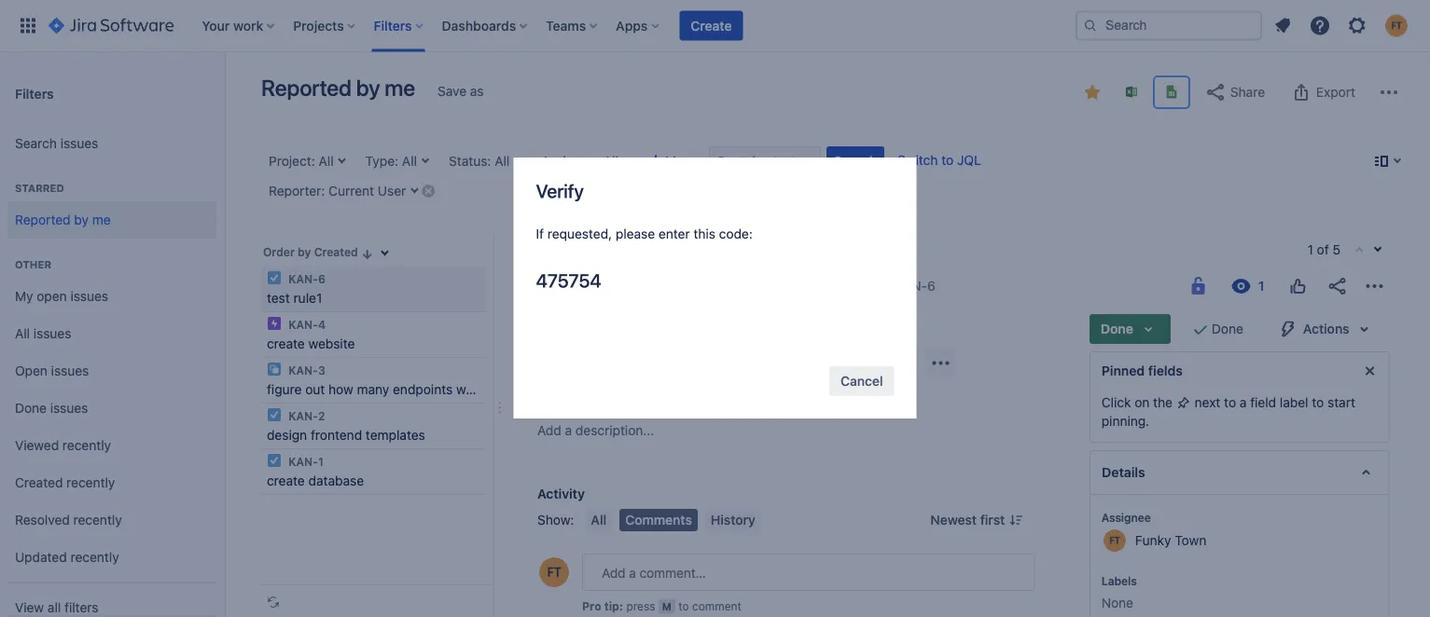 Task type: describe. For each thing, give the bounding box(es) containing it.
order by created link
[[261, 241, 377, 263]]

resolved
[[15, 513, 70, 528]]

filters
[[64, 600, 98, 616]]

comment
[[692, 600, 742, 613]]

search issues link
[[7, 125, 216, 162]]

me inside reported by me link
[[92, 212, 111, 228]]

starred group
[[7, 162, 216, 244]]

0 vertical spatial small image
[[1085, 85, 1100, 100]]

my kanban project image
[[609, 279, 624, 294]]

next issue 'kan-4' ( type 'j' ) image
[[1370, 243, 1385, 257]]

issues for all issues
[[33, 326, 71, 342]]

kan- for frontend
[[288, 410, 318, 423]]

1 horizontal spatial 6
[[927, 278, 936, 294]]

next to a field label to start pinning.
[[1101, 395, 1355, 429]]

need
[[477, 382, 507, 397]]

on
[[1134, 395, 1149, 410]]

remove criteria image
[[421, 183, 436, 198]]

start
[[1327, 395, 1355, 410]]

Add a comment… field
[[582, 554, 1035, 591]]

by for reported by me link
[[74, 212, 89, 228]]

kan- for rule1
[[288, 272, 318, 285]]

Search field
[[1076, 11, 1262, 41]]

4
[[318, 318, 326, 331]]

link
[[814, 355, 840, 370]]

website
[[308, 336, 355, 352]]

1 of 5
[[1308, 242, 1341, 257]]

open in microsoft excel image
[[1124, 84, 1139, 99]]

created recently link
[[7, 465, 216, 502]]

search for search issues
[[15, 136, 57, 151]]

fields
[[1148, 363, 1182, 379]]

created inside the created recently link
[[15, 475, 63, 491]]

field
[[1250, 395, 1276, 410]]

all for all
[[591, 513, 607, 528]]

search image
[[1083, 18, 1098, 33]]

history button
[[705, 509, 761, 532]]

epic image
[[267, 316, 282, 331]]

history
[[711, 513, 756, 528]]

search issues
[[15, 136, 98, 151]]

click
[[1101, 395, 1131, 410]]

press
[[626, 600, 655, 613]]

figure out how many endpoints we need
[[267, 382, 507, 397]]

recently for created recently
[[66, 475, 115, 491]]

details
[[1101, 465, 1145, 480]]

description...
[[576, 423, 654, 438]]

show:
[[537, 513, 574, 528]]

created inside order by created link
[[314, 246, 358, 259]]

resolved recently link
[[7, 502, 216, 539]]

reported inside starred group
[[15, 212, 71, 228]]

starred
[[15, 182, 64, 195]]

as
[[470, 83, 484, 99]]

to left jql
[[942, 153, 954, 168]]

design frontend templates
[[267, 428, 425, 443]]

export
[[1316, 84, 1356, 100]]

task image for create database
[[267, 453, 282, 468]]

done for done issues
[[15, 401, 47, 416]]

description
[[537, 397, 609, 412]]

done issues link
[[7, 390, 216, 427]]

save as
[[438, 83, 484, 99]]

test rule1
[[267, 291, 322, 306]]

view
[[15, 600, 44, 616]]

labels none
[[1101, 575, 1136, 611]]

hide message image
[[1358, 360, 1381, 382]]

issue
[[843, 355, 876, 370]]

not available - this is the first issue image
[[1352, 243, 1367, 258]]

view all filters link
[[7, 590, 216, 618]]

menu bar containing all
[[582, 509, 765, 532]]

templates
[[366, 428, 425, 443]]

link issue button
[[783, 348, 889, 378]]

issues for search issues
[[60, 136, 98, 151]]

many
[[357, 382, 389, 397]]

kan-2
[[285, 410, 325, 423]]

created recently
[[15, 475, 115, 491]]

profile image of funky town image
[[539, 558, 569, 588]]

add a description...
[[537, 423, 654, 438]]

the
[[1153, 395, 1172, 410]]

details element
[[1089, 451, 1389, 495]]

figure
[[267, 382, 302, 397]]

viewed
[[15, 438, 59, 453]]

all issues link
[[7, 315, 216, 353]]

share
[[1230, 84, 1265, 100]]

view all filters
[[15, 600, 98, 616]]

updated
[[15, 550, 67, 565]]

order
[[263, 246, 295, 259]]

issues right open at the left
[[70, 289, 108, 304]]

projects link
[[537, 275, 587, 298]]

newest first button
[[919, 509, 1035, 532]]

other group
[[7, 239, 216, 582]]

create website
[[267, 336, 355, 352]]

open issues link
[[7, 353, 216, 390]]

other
[[15, 259, 51, 271]]

tip:
[[604, 600, 623, 613]]

subtask image
[[267, 362, 282, 377]]

0 horizontal spatial kan-6
[[285, 272, 325, 285]]

switch
[[898, 153, 938, 168]]

kan-6 link
[[895, 275, 936, 298]]

all button
[[585, 509, 612, 532]]

issues for done issues
[[50, 401, 88, 416]]

0 horizontal spatial 6
[[318, 272, 325, 285]]

Search issues using keywords text field
[[709, 146, 821, 176]]

1 horizontal spatial me
[[385, 75, 415, 101]]

switch to jql link
[[898, 153, 981, 168]]

updated recently
[[15, 550, 119, 565]]

pro tip: press m to comment
[[582, 600, 742, 613]]

none
[[1101, 596, 1133, 611]]

search button
[[826, 146, 884, 176]]

database
[[308, 473, 364, 489]]

labels
[[1101, 575, 1136, 588]]

reported by me inside reported by me link
[[15, 212, 111, 228]]

m
[[662, 601, 672, 613]]



Task type: locate. For each thing, give the bounding box(es) containing it.
issues right open
[[51, 363, 89, 379]]

save as button
[[428, 76, 493, 106]]

issues up starred
[[60, 136, 98, 151]]

all issues
[[15, 326, 71, 342]]

0 vertical spatial me
[[385, 75, 415, 101]]

activity
[[537, 487, 585, 502]]

task image for test rule1
[[267, 271, 282, 285]]

1 vertical spatial by
[[74, 212, 89, 228]]

issues
[[60, 136, 98, 151], [70, 289, 108, 304], [33, 326, 71, 342], [51, 363, 89, 379], [50, 401, 88, 416]]

done image
[[1189, 318, 1211, 341]]

small image inside order by created link
[[360, 247, 375, 262]]

5
[[1333, 242, 1341, 257]]

1 vertical spatial small image
[[360, 247, 375, 262]]

1 vertical spatial 1
[[318, 455, 324, 468]]

pinning.
[[1101, 414, 1149, 429]]

0 vertical spatial reported by me
[[261, 75, 415, 101]]

done inside other group
[[15, 401, 47, 416]]

kan- for out
[[288, 364, 318, 377]]

2 horizontal spatial by
[[356, 75, 380, 101]]

kan-4
[[285, 318, 326, 331]]

recently down the created recently link
[[73, 513, 122, 528]]

recently
[[62, 438, 111, 453], [66, 475, 115, 491], [73, 513, 122, 528], [70, 550, 119, 565]]

1 vertical spatial a
[[565, 423, 572, 438]]

all for all issues
[[15, 326, 30, 342]]

0 horizontal spatial a
[[565, 423, 572, 438]]

1
[[1308, 242, 1313, 257], [318, 455, 324, 468]]

0 horizontal spatial search
[[15, 136, 57, 151]]

create
[[691, 18, 732, 33]]

to right m
[[678, 600, 689, 613]]

newest first
[[931, 513, 1005, 528]]

create for create website
[[267, 336, 305, 352]]

all inside button
[[591, 513, 607, 528]]

kan-1
[[285, 455, 324, 468]]

done for done
[[1211, 321, 1243, 337]]

to right next
[[1224, 395, 1236, 410]]

open
[[15, 363, 47, 379]]

kan-
[[288, 272, 318, 285], [895, 278, 927, 294], [288, 318, 318, 331], [288, 364, 318, 377], [288, 410, 318, 423], [288, 455, 318, 468]]

done
[[1211, 321, 1243, 337], [15, 401, 47, 416]]

recently down resolved recently link
[[70, 550, 119, 565]]

0 vertical spatial a
[[1239, 395, 1246, 410]]

open
[[37, 289, 67, 304]]

all right show:
[[591, 513, 607, 528]]

small image
[[1085, 85, 1100, 100], [360, 247, 375, 262]]

all inside other group
[[15, 326, 30, 342]]

0 vertical spatial by
[[356, 75, 380, 101]]

issues for open issues
[[51, 363, 89, 379]]

create button
[[679, 11, 743, 41]]

2 create from the top
[[267, 473, 305, 489]]

created
[[314, 246, 358, 259], [15, 475, 63, 491]]

1 horizontal spatial 1
[[1308, 242, 1313, 257]]

open issues
[[15, 363, 89, 379]]

issues up viewed recently at left bottom
[[50, 401, 88, 416]]

done down open
[[15, 401, 47, 416]]

by up my open issues
[[74, 212, 89, 228]]

1 vertical spatial all
[[591, 513, 607, 528]]

my
[[15, 289, 33, 304]]

by for order by created link
[[298, 246, 311, 259]]

test
[[267, 291, 290, 306]]

task image up 'test'
[[267, 271, 282, 285]]

search for search
[[834, 153, 877, 169]]

me down search issues link
[[92, 212, 111, 228]]

created up the rule1
[[314, 246, 358, 259]]

comments button
[[620, 509, 698, 532]]

newest first image
[[1009, 513, 1024, 528]]

how
[[328, 382, 353, 397]]

task image
[[267, 271, 282, 285], [267, 453, 282, 468]]

resolved recently
[[15, 513, 122, 528]]

me
[[385, 75, 415, 101], [92, 212, 111, 228]]

reported by me link
[[7, 202, 216, 239]]

1 horizontal spatial done
[[1211, 321, 1243, 337]]

create down epic image
[[267, 336, 305, 352]]

recently for resolved recently
[[73, 513, 122, 528]]

search inside button
[[834, 153, 877, 169]]

menu bar
[[582, 509, 765, 532]]

1 task image from the top
[[267, 271, 282, 285]]

create for create database
[[267, 473, 305, 489]]

1 vertical spatial create
[[267, 473, 305, 489]]

1 horizontal spatial reported
[[261, 75, 352, 101]]

task image
[[267, 408, 282, 423]]

primary element
[[11, 0, 1076, 52]]

we
[[456, 382, 473, 397]]

add
[[537, 423, 561, 438]]

1 horizontal spatial all
[[591, 513, 607, 528]]

0 horizontal spatial by
[[74, 212, 89, 228]]

2 vertical spatial by
[[298, 246, 311, 259]]

1 vertical spatial search
[[834, 153, 877, 169]]

all
[[47, 600, 61, 616]]

by
[[356, 75, 380, 101], [74, 212, 89, 228], [298, 246, 311, 259]]

search left switch
[[834, 153, 877, 169]]

recently for viewed recently
[[62, 438, 111, 453]]

assignee
[[1101, 511, 1150, 524]]

design
[[267, 428, 307, 443]]

by left save
[[356, 75, 380, 101]]

recently up created recently
[[62, 438, 111, 453]]

0 vertical spatial reported
[[261, 75, 352, 101]]

task image down design
[[267, 453, 282, 468]]

my open issues
[[15, 289, 108, 304]]

by right order
[[298, 246, 311, 259]]

0 horizontal spatial reported by me
[[15, 212, 111, 228]]

newest
[[931, 513, 977, 528]]

to left the 'start'
[[1312, 395, 1324, 410]]

kan-6
[[285, 272, 325, 285], [895, 278, 936, 294]]

1 horizontal spatial by
[[298, 246, 311, 259]]

0 vertical spatial done
[[1211, 321, 1243, 337]]

next
[[1194, 395, 1220, 410]]

1 vertical spatial task image
[[267, 453, 282, 468]]

create database
[[267, 473, 364, 489]]

jql
[[957, 153, 981, 168]]

a inside next to a field label to start pinning.
[[1239, 395, 1246, 410]]

1 vertical spatial me
[[92, 212, 111, 228]]

0 horizontal spatial done
[[15, 401, 47, 416]]

recently for updated recently
[[70, 550, 119, 565]]

small image left open in microsoft excel icon
[[1085, 85, 1100, 100]]

0 vertical spatial search
[[15, 136, 57, 151]]

1 horizontal spatial small image
[[1085, 85, 1100, 100]]

1 up create database
[[318, 455, 324, 468]]

a left field
[[1239, 395, 1246, 410]]

updated recently link
[[7, 539, 216, 577]]

recently down viewed recently link
[[66, 475, 115, 491]]

by inside reported by me link
[[74, 212, 89, 228]]

viewed recently link
[[7, 427, 216, 465]]

me left save
[[385, 75, 415, 101]]

0 horizontal spatial all
[[15, 326, 30, 342]]

click on the
[[1101, 395, 1176, 410]]

0 horizontal spatial created
[[15, 475, 63, 491]]

search up starred
[[15, 136, 57, 151]]

small image right order by created
[[360, 247, 375, 262]]

1 horizontal spatial kan-6
[[895, 278, 936, 294]]

1 horizontal spatial reported by me
[[261, 75, 415, 101]]

by inside order by created link
[[298, 246, 311, 259]]

endpoints
[[393, 382, 453, 397]]

pinned fields
[[1101, 363, 1182, 379]]

save
[[438, 83, 467, 99]]

kan- for website
[[288, 318, 318, 331]]

0 horizontal spatial 1
[[318, 455, 324, 468]]

export button
[[1281, 77, 1365, 107]]

created down viewed
[[15, 475, 63, 491]]

rule1
[[293, 291, 322, 306]]

0 horizontal spatial reported
[[15, 212, 71, 228]]

issues up open issues
[[33, 326, 71, 342]]

link issue
[[814, 355, 876, 370]]

1 left of
[[1308, 242, 1313, 257]]

my open issues link
[[7, 278, 216, 315]]

2 task image from the top
[[267, 453, 282, 468]]

a right add
[[565, 423, 572, 438]]

1 vertical spatial created
[[15, 475, 63, 491]]

kan-3
[[285, 364, 325, 377]]

pinned
[[1101, 363, 1144, 379]]

done up next
[[1211, 321, 1243, 337]]

0 horizontal spatial small image
[[360, 247, 375, 262]]

0 horizontal spatial me
[[92, 212, 111, 228]]

create down kan-1 at the bottom
[[267, 473, 305, 489]]

done issues
[[15, 401, 88, 416]]

0 vertical spatial all
[[15, 326, 30, 342]]

search
[[15, 136, 57, 151], [834, 153, 877, 169]]

1 vertical spatial done
[[15, 401, 47, 416]]

open in google sheets image
[[1164, 84, 1179, 99]]

1 horizontal spatial created
[[314, 246, 358, 259]]

out
[[305, 382, 325, 397]]

6
[[318, 272, 325, 285], [927, 278, 936, 294]]

reported
[[261, 75, 352, 101], [15, 212, 71, 228]]

kan- for database
[[288, 455, 318, 468]]

0 vertical spatial task image
[[267, 271, 282, 285]]

share link
[[1195, 77, 1274, 107]]

1 vertical spatial reported
[[15, 212, 71, 228]]

1 create from the top
[[267, 336, 305, 352]]

1 horizontal spatial search
[[834, 153, 877, 169]]

0 vertical spatial 1
[[1308, 242, 1313, 257]]

filters
[[15, 86, 54, 101]]

first
[[980, 513, 1005, 528]]

comments
[[625, 513, 692, 528]]

1 vertical spatial reported by me
[[15, 212, 111, 228]]

pro
[[582, 600, 601, 613]]

0 vertical spatial create
[[267, 336, 305, 352]]

1 horizontal spatial a
[[1239, 395, 1246, 410]]

0 vertical spatial created
[[314, 246, 358, 259]]

create banner
[[0, 0, 1430, 52]]

jira software image
[[49, 14, 174, 37], [49, 14, 174, 37]]

create
[[267, 336, 305, 352], [267, 473, 305, 489]]

all down my
[[15, 326, 30, 342]]



Task type: vqa. For each thing, say whether or not it's contained in the screenshot.
first the Unresolved from the bottom of the page
no



